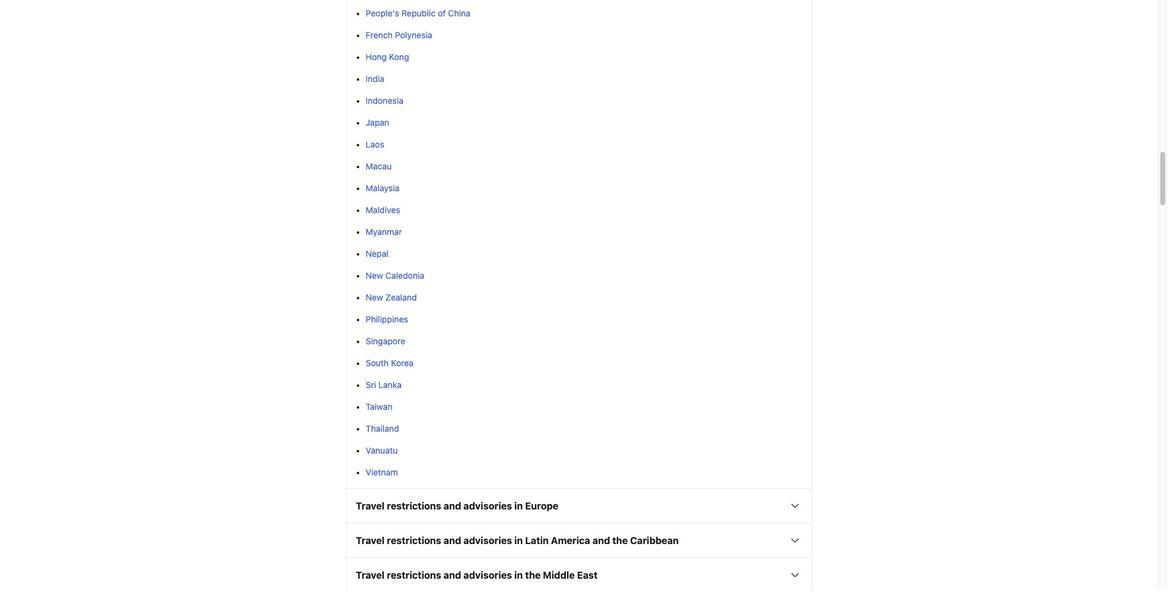 Task type: locate. For each thing, give the bounding box(es) containing it.
in inside "dropdown button"
[[514, 501, 523, 512]]

1 vertical spatial the
[[525, 570, 541, 581]]

2 restrictions from the top
[[387, 536, 441, 547]]

1 restrictions from the top
[[387, 501, 441, 512]]

the inside travel restrictions and advisories in latin america and the caribbean dropdown button
[[613, 536, 628, 547]]

and for latin
[[444, 536, 461, 547]]

philippines link
[[366, 314, 408, 325]]

india
[[366, 74, 385, 84]]

restrictions inside travel restrictions and advisories in latin america and the caribbean dropdown button
[[387, 536, 441, 547]]

hong kong
[[366, 52, 409, 62]]

0 vertical spatial advisories
[[464, 501, 512, 512]]

travel for travel restrictions and advisories in europe
[[356, 501, 385, 512]]

new caledonia
[[366, 271, 425, 281]]

advisories up travel restrictions and advisories in the middle east
[[464, 536, 512, 547]]

advisories
[[464, 501, 512, 512], [464, 536, 512, 547], [464, 570, 512, 581]]

new
[[366, 271, 383, 281], [366, 293, 383, 303]]

1 vertical spatial travel
[[356, 536, 385, 547]]

china
[[448, 8, 471, 18]]

travel for travel restrictions and advisories in latin america and the caribbean
[[356, 536, 385, 547]]

3 advisories from the top
[[464, 570, 512, 581]]

hong
[[366, 52, 387, 62]]

the inside travel restrictions and advisories in the middle east dropdown button
[[525, 570, 541, 581]]

new for new caledonia
[[366, 271, 383, 281]]

advisories inside dropdown button
[[464, 570, 512, 581]]

2 in from the top
[[514, 536, 523, 547]]

2 vertical spatial in
[[514, 570, 523, 581]]

restrictions inside travel restrictions and advisories in europe "dropdown button"
[[387, 501, 441, 512]]

caribbean
[[630, 536, 679, 547]]

maldives
[[366, 205, 400, 215]]

1 travel from the top
[[356, 501, 385, 512]]

japan
[[366, 117, 389, 128]]

philippines
[[366, 314, 408, 325]]

hong kong link
[[366, 52, 409, 62]]

2 new from the top
[[366, 293, 383, 303]]

new up philippines
[[366, 293, 383, 303]]

malaysia
[[366, 183, 400, 193]]

indonesia link
[[366, 96, 403, 106]]

advisories down the travel restrictions and advisories in latin america and the caribbean
[[464, 570, 512, 581]]

the left middle
[[525, 570, 541, 581]]

in inside dropdown button
[[514, 570, 523, 581]]

1 vertical spatial in
[[514, 536, 523, 547]]

1 in from the top
[[514, 501, 523, 512]]

0 vertical spatial in
[[514, 501, 523, 512]]

2 vertical spatial advisories
[[464, 570, 512, 581]]

and inside dropdown button
[[444, 570, 461, 581]]

travel inside dropdown button
[[356, 536, 385, 547]]

advisories for europe
[[464, 501, 512, 512]]

0 horizontal spatial the
[[525, 570, 541, 581]]

travel inside dropdown button
[[356, 570, 385, 581]]

travel restrictions and advisories in the middle east
[[356, 570, 598, 581]]

laos link
[[366, 139, 384, 150]]

0 vertical spatial restrictions
[[387, 501, 441, 512]]

vanuatu link
[[366, 446, 398, 456]]

travel restrictions and advisories in latin america and the caribbean button
[[346, 524, 812, 558]]

east
[[577, 570, 598, 581]]

the left caribbean
[[613, 536, 628, 547]]

in left latin
[[514, 536, 523, 547]]

1 new from the top
[[366, 271, 383, 281]]

middle
[[543, 570, 575, 581]]

sri
[[366, 380, 376, 390]]

new down nepal
[[366, 271, 383, 281]]

restrictions
[[387, 501, 441, 512], [387, 536, 441, 547], [387, 570, 441, 581]]

advisories inside "dropdown button"
[[464, 501, 512, 512]]

3 restrictions from the top
[[387, 570, 441, 581]]

and inside "dropdown button"
[[444, 501, 461, 512]]

2 advisories from the top
[[464, 536, 512, 547]]

in down the travel restrictions and advisories in latin america and the caribbean
[[514, 570, 523, 581]]

0 vertical spatial new
[[366, 271, 383, 281]]

sri lanka
[[366, 380, 402, 390]]

zealand
[[386, 293, 417, 303]]

restrictions inside travel restrictions and advisories in the middle east dropdown button
[[387, 570, 441, 581]]

2 vertical spatial restrictions
[[387, 570, 441, 581]]

advisories up the travel restrictions and advisories in latin america and the caribbean
[[464, 501, 512, 512]]

and for europe
[[444, 501, 461, 512]]

advisories inside dropdown button
[[464, 536, 512, 547]]

travel inside "dropdown button"
[[356, 501, 385, 512]]

myanmar
[[366, 227, 402, 237]]

1 vertical spatial new
[[366, 293, 383, 303]]

sri lanka link
[[366, 380, 402, 390]]

3 travel from the top
[[356, 570, 385, 581]]

in left europe
[[514, 501, 523, 512]]

caledonia
[[386, 271, 425, 281]]

3 in from the top
[[514, 570, 523, 581]]

myanmar link
[[366, 227, 402, 237]]

and
[[444, 501, 461, 512], [444, 536, 461, 547], [593, 536, 610, 547], [444, 570, 461, 581]]

2 travel from the top
[[356, 536, 385, 547]]

the
[[613, 536, 628, 547], [525, 570, 541, 581]]

1 advisories from the top
[[464, 501, 512, 512]]

malaysia link
[[366, 183, 400, 193]]

travel
[[356, 501, 385, 512], [356, 536, 385, 547], [356, 570, 385, 581]]

new for new zealand
[[366, 293, 383, 303]]

in inside dropdown button
[[514, 536, 523, 547]]

new zealand
[[366, 293, 417, 303]]

0 vertical spatial travel
[[356, 501, 385, 512]]

people's republic of china
[[366, 8, 471, 18]]

1 horizontal spatial the
[[613, 536, 628, 547]]

of
[[438, 8, 446, 18]]

2 vertical spatial travel
[[356, 570, 385, 581]]

singapore link
[[366, 336, 405, 347]]

polynesia
[[395, 30, 432, 40]]

europe
[[525, 501, 559, 512]]

1 vertical spatial restrictions
[[387, 536, 441, 547]]

nepal
[[366, 249, 388, 259]]

and for the
[[444, 570, 461, 581]]

1 vertical spatial advisories
[[464, 536, 512, 547]]

vanuatu
[[366, 446, 398, 456]]

in
[[514, 501, 523, 512], [514, 536, 523, 547], [514, 570, 523, 581]]

0 vertical spatial the
[[613, 536, 628, 547]]



Task type: describe. For each thing, give the bounding box(es) containing it.
in for latin
[[514, 536, 523, 547]]

lanka
[[379, 380, 402, 390]]

thailand
[[366, 424, 399, 434]]

in for the
[[514, 570, 523, 581]]

maldives link
[[366, 205, 400, 215]]

advisories for latin
[[464, 536, 512, 547]]

people's republic of china link
[[366, 8, 471, 18]]

latin
[[525, 536, 549, 547]]

travel restrictions and advisories in the middle east button
[[346, 559, 812, 590]]

thailand link
[[366, 424, 399, 434]]

new caledonia link
[[366, 271, 425, 281]]

korea
[[391, 358, 414, 369]]

singapore
[[366, 336, 405, 347]]

french polynesia link
[[366, 30, 432, 40]]

travel for travel restrictions and advisories in the middle east
[[356, 570, 385, 581]]

advisories for the
[[464, 570, 512, 581]]

taiwan
[[366, 402, 393, 412]]

restrictions for travel restrictions and advisories in europe
[[387, 501, 441, 512]]

japan link
[[366, 117, 389, 128]]

restrictions for travel restrictions and advisories in latin america and the caribbean
[[387, 536, 441, 547]]

travel restrictions and advisories in latin america and the caribbean
[[356, 536, 679, 547]]

new zealand link
[[366, 293, 417, 303]]

vietnam
[[366, 468, 398, 478]]

kong
[[389, 52, 409, 62]]

south korea
[[366, 358, 414, 369]]

people's
[[366, 8, 399, 18]]

america
[[551, 536, 590, 547]]

nepal link
[[366, 249, 388, 259]]

french polynesia
[[366, 30, 432, 40]]

taiwan link
[[366, 402, 393, 412]]

vietnam link
[[366, 468, 398, 478]]

french
[[366, 30, 393, 40]]

laos
[[366, 139, 384, 150]]

macau
[[366, 161, 392, 172]]

republic
[[402, 8, 436, 18]]

travel restrictions and advisories in europe button
[[346, 490, 812, 524]]

macau link
[[366, 161, 392, 172]]

south korea link
[[366, 358, 414, 369]]

india link
[[366, 74, 385, 84]]

in for europe
[[514, 501, 523, 512]]

south
[[366, 358, 389, 369]]

restrictions for travel restrictions and advisories in the middle east
[[387, 570, 441, 581]]

travel restrictions and advisories in europe
[[356, 501, 559, 512]]

indonesia
[[366, 96, 403, 106]]



Task type: vqa. For each thing, say whether or not it's contained in the screenshot.
French on the left top of the page
yes



